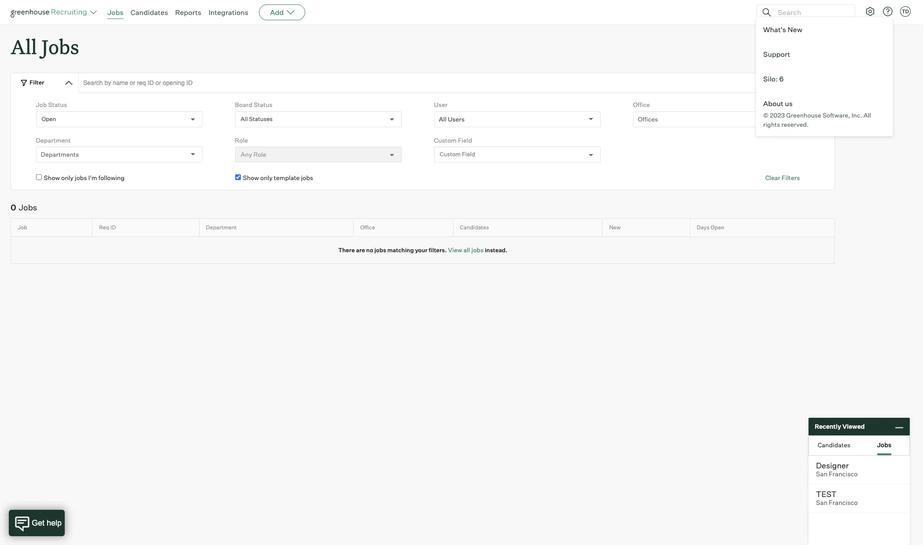 Task type: locate. For each thing, give the bounding box(es) containing it.
jobs inside tab list
[[877, 441, 892, 449]]

jobs right no
[[375, 247, 386, 254]]

view all jobs link
[[448, 246, 484, 254]]

1 horizontal spatial candidates
[[460, 224, 489, 231]]

all
[[11, 33, 37, 59], [864, 111, 872, 119], [439, 115, 447, 123], [241, 115, 248, 122]]

all down board
[[241, 115, 248, 122]]

0 jobs
[[11, 203, 37, 212]]

1 horizontal spatial open
[[711, 224, 725, 231]]

custom field down users
[[440, 151, 475, 158]]

0 horizontal spatial show
[[44, 174, 60, 182]]

office
[[633, 101, 650, 108], [360, 224, 375, 231]]

statuses
[[249, 115, 273, 122]]

1 horizontal spatial status
[[254, 101, 273, 108]]

2023
[[770, 111, 785, 119]]

status
[[48, 101, 67, 108], [254, 101, 273, 108]]

viewed
[[843, 423, 865, 431]]

filters
[[782, 174, 800, 182]]

francisco for designer
[[829, 471, 858, 479]]

following
[[99, 174, 125, 182]]

office up offices
[[633, 101, 650, 108]]

all jobs
[[11, 33, 79, 59]]

all right 'inc.' on the right of page
[[864, 111, 872, 119]]

1 horizontal spatial job
[[36, 101, 47, 108]]

days open
[[697, 224, 725, 231]]

integrations link
[[209, 8, 249, 17]]

designer san francisco
[[817, 461, 858, 479]]

1 vertical spatial open
[[711, 224, 725, 231]]

clear filters link
[[766, 174, 800, 182]]

san down designer san francisco
[[817, 499, 828, 507]]

custom field
[[434, 136, 472, 144], [440, 151, 475, 158]]

francisco
[[829, 471, 858, 479], [829, 499, 858, 507]]

status for job status
[[48, 101, 67, 108]]

td button
[[899, 4, 913, 19]]

reserved.
[[782, 121, 809, 128]]

0 vertical spatial department
[[36, 136, 71, 144]]

2 horizontal spatial candidates
[[818, 441, 851, 449]]

1 francisco from the top
[[829, 471, 858, 479]]

what's new
[[764, 25, 803, 34]]

department
[[36, 136, 71, 144], [206, 224, 237, 231]]

1 vertical spatial custom
[[440, 151, 461, 158]]

jobs left i'm at left top
[[75, 174, 87, 182]]

departments
[[41, 151, 79, 158]]

1 vertical spatial custom field
[[440, 151, 475, 158]]

francisco inside test san francisco
[[829, 499, 858, 507]]

open
[[42, 115, 56, 122], [711, 224, 725, 231]]

1 horizontal spatial new
[[788, 25, 803, 34]]

show right show only jobs i'm following checkbox
[[44, 174, 60, 182]]

0 horizontal spatial new
[[610, 224, 621, 231]]

about us © 2023 greenhouse software, inc. all rights reserved.
[[764, 99, 872, 128]]

francisco for test
[[829, 499, 858, 507]]

tab list
[[809, 436, 910, 456]]

show right show only template jobs checkbox
[[243, 174, 259, 182]]

1 only from the left
[[61, 174, 73, 182]]

san inside designer san francisco
[[817, 471, 828, 479]]

1 horizontal spatial department
[[206, 224, 237, 231]]

1 vertical spatial candidates
[[460, 224, 489, 231]]

0 horizontal spatial status
[[48, 101, 67, 108]]

integrations
[[209, 8, 249, 17]]

candidates down recently viewed
[[818, 441, 851, 449]]

0 vertical spatial francisco
[[829, 471, 858, 479]]

filter
[[30, 79, 44, 86]]

0 vertical spatial san
[[817, 471, 828, 479]]

are
[[356, 247, 365, 254]]

custom field down all users at top
[[434, 136, 472, 144]]

jobs
[[75, 174, 87, 182], [301, 174, 313, 182], [472, 246, 484, 254], [375, 247, 386, 254]]

job down 0 jobs at the top of the page
[[18, 224, 27, 231]]

francisco up test san francisco
[[829, 471, 858, 479]]

1 horizontal spatial only
[[260, 174, 273, 182]]

id
[[110, 224, 116, 231]]

template
[[274, 174, 300, 182]]

job
[[36, 101, 47, 108], [18, 224, 27, 231]]

users
[[448, 115, 465, 123]]

show
[[44, 174, 60, 182], [243, 174, 259, 182]]

Search by name or req ID or opening ID text field
[[78, 73, 835, 93]]

job down filter
[[36, 101, 47, 108]]

san up the 'test'
[[817, 471, 828, 479]]

open down job status
[[42, 115, 56, 122]]

2 san from the top
[[817, 499, 828, 507]]

candidates up all in the right top of the page
[[460, 224, 489, 231]]

6
[[780, 74, 784, 83]]

jobs
[[108, 8, 124, 17], [41, 33, 79, 59], [19, 203, 37, 212], [877, 441, 892, 449]]

all left users
[[439, 115, 447, 123]]

field
[[458, 136, 472, 144], [462, 151, 475, 158]]

0 vertical spatial candidates
[[131, 8, 168, 17]]

0 horizontal spatial office
[[360, 224, 375, 231]]

Show only template jobs checkbox
[[235, 175, 241, 180]]

0 vertical spatial job
[[36, 101, 47, 108]]

candidates
[[131, 8, 168, 17], [460, 224, 489, 231], [818, 441, 851, 449]]

all
[[464, 246, 470, 254]]

1 vertical spatial san
[[817, 499, 828, 507]]

test
[[817, 490, 837, 499]]

there are no jobs matching your filters. view all jobs instead.
[[338, 246, 508, 254]]

0 horizontal spatial department
[[36, 136, 71, 144]]

0 vertical spatial open
[[42, 115, 56, 122]]

only down departments
[[61, 174, 73, 182]]

jobs link
[[108, 8, 124, 17]]

only
[[61, 174, 73, 182], [260, 174, 273, 182]]

custom down all users at top
[[434, 136, 457, 144]]

all statuses
[[241, 115, 273, 122]]

custom
[[434, 136, 457, 144], [440, 151, 461, 158]]

add
[[270, 8, 284, 17]]

2 francisco from the top
[[829, 499, 858, 507]]

0 horizontal spatial job
[[18, 224, 27, 231]]

support link
[[757, 42, 893, 67]]

1 vertical spatial new
[[610, 224, 621, 231]]

1 vertical spatial francisco
[[829, 499, 858, 507]]

0 horizontal spatial only
[[61, 174, 73, 182]]

open right days
[[711, 224, 725, 231]]

2 only from the left
[[260, 174, 273, 182]]

all inside about us © 2023 greenhouse software, inc. all rights reserved.
[[864, 111, 872, 119]]

1 show from the left
[[44, 174, 60, 182]]

instead.
[[485, 247, 508, 254]]

new
[[788, 25, 803, 34], [610, 224, 621, 231]]

1 status from the left
[[48, 101, 67, 108]]

req
[[99, 224, 109, 231]]

francisco down designer san francisco
[[829, 499, 858, 507]]

2 vertical spatial candidates
[[818, 441, 851, 449]]

all for all statuses
[[241, 115, 248, 122]]

2 show from the left
[[243, 174, 259, 182]]

board
[[235, 101, 252, 108]]

1 vertical spatial job
[[18, 224, 27, 231]]

francisco inside designer san francisco
[[829, 471, 858, 479]]

2 status from the left
[[254, 101, 273, 108]]

only left 'template'
[[260, 174, 273, 182]]

job for job
[[18, 224, 27, 231]]

td button
[[901, 6, 911, 17]]

role
[[235, 136, 248, 144]]

offices
[[638, 115, 658, 123]]

office up no
[[360, 224, 375, 231]]

about us menu item
[[757, 91, 893, 136]]

custom down all users option
[[440, 151, 461, 158]]

jobs inside there are no jobs matching your filters. view all jobs instead.
[[375, 247, 386, 254]]

candidates right jobs link
[[131, 8, 168, 17]]

1 horizontal spatial show
[[243, 174, 259, 182]]

0 vertical spatial office
[[633, 101, 650, 108]]

1 san from the top
[[817, 471, 828, 479]]

all up filter
[[11, 33, 37, 59]]

filters.
[[429, 247, 447, 254]]

1 vertical spatial department
[[206, 224, 237, 231]]

rights
[[764, 121, 781, 128]]

what's
[[764, 25, 787, 34]]

san
[[817, 471, 828, 479], [817, 499, 828, 507]]

td
[[902, 8, 910, 15]]

silo:
[[764, 74, 778, 83]]

all for all jobs
[[11, 33, 37, 59]]

0 horizontal spatial candidates
[[131, 8, 168, 17]]

jobs right all in the right top of the page
[[472, 246, 484, 254]]

all users
[[439, 115, 465, 123]]

san for test
[[817, 499, 828, 507]]

san inside test san francisco
[[817, 499, 828, 507]]

software,
[[823, 111, 851, 119]]

support
[[764, 50, 791, 59]]

1 vertical spatial field
[[462, 151, 475, 158]]



Task type: vqa. For each thing, say whether or not it's contained in the screenshot.
Department to the left
yes



Task type: describe. For each thing, give the bounding box(es) containing it.
tab list containing candidates
[[809, 436, 910, 456]]

recently
[[815, 423, 842, 431]]

board status
[[235, 101, 273, 108]]

only for jobs
[[61, 174, 73, 182]]

user
[[434, 101, 448, 108]]

about
[[764, 99, 784, 108]]

all users option
[[439, 115, 465, 123]]

inc.
[[852, 111, 863, 119]]

show for show only template jobs
[[243, 174, 259, 182]]

clear
[[766, 174, 781, 182]]

candidates link
[[131, 8, 168, 17]]

0 vertical spatial new
[[788, 25, 803, 34]]

job for job status
[[36, 101, 47, 108]]

0 horizontal spatial open
[[42, 115, 56, 122]]

0 vertical spatial custom field
[[434, 136, 472, 144]]

recently viewed
[[815, 423, 865, 431]]

view
[[448, 246, 462, 254]]

0 vertical spatial field
[[458, 136, 472, 144]]

days
[[697, 224, 710, 231]]

©
[[764, 111, 769, 119]]

Show only jobs I'm following checkbox
[[36, 175, 42, 180]]

configure image
[[865, 6, 876, 17]]

add button
[[259, 4, 305, 20]]

silo: 6
[[764, 74, 784, 83]]

0
[[11, 203, 16, 212]]

reports link
[[175, 8, 202, 17]]

no
[[366, 247, 373, 254]]

test san francisco
[[817, 490, 858, 507]]

job status
[[36, 101, 67, 108]]

show for show only jobs i'm following
[[44, 174, 60, 182]]

only for template
[[260, 174, 273, 182]]

1 horizontal spatial office
[[633, 101, 650, 108]]

i'm
[[88, 174, 97, 182]]

greenhouse recruiting image
[[11, 7, 90, 18]]

greenhouse
[[787, 111, 822, 119]]

Search text field
[[776, 6, 847, 19]]

reports
[[175, 8, 202, 17]]

san for designer
[[817, 471, 828, 479]]

designer
[[817, 461, 849, 471]]

matching
[[388, 247, 414, 254]]

show only jobs i'm following
[[44, 174, 125, 182]]

silo: 6 link
[[757, 67, 893, 91]]

your
[[415, 247, 428, 254]]

there
[[338, 247, 355, 254]]

1 vertical spatial office
[[360, 224, 375, 231]]

jobs right 'template'
[[301, 174, 313, 182]]

req id
[[99, 224, 116, 231]]

us
[[785, 99, 793, 108]]

status for board status
[[254, 101, 273, 108]]

show only template jobs
[[243, 174, 313, 182]]

0 vertical spatial custom
[[434, 136, 457, 144]]

clear filters
[[766, 174, 800, 182]]

all for all users
[[439, 115, 447, 123]]



